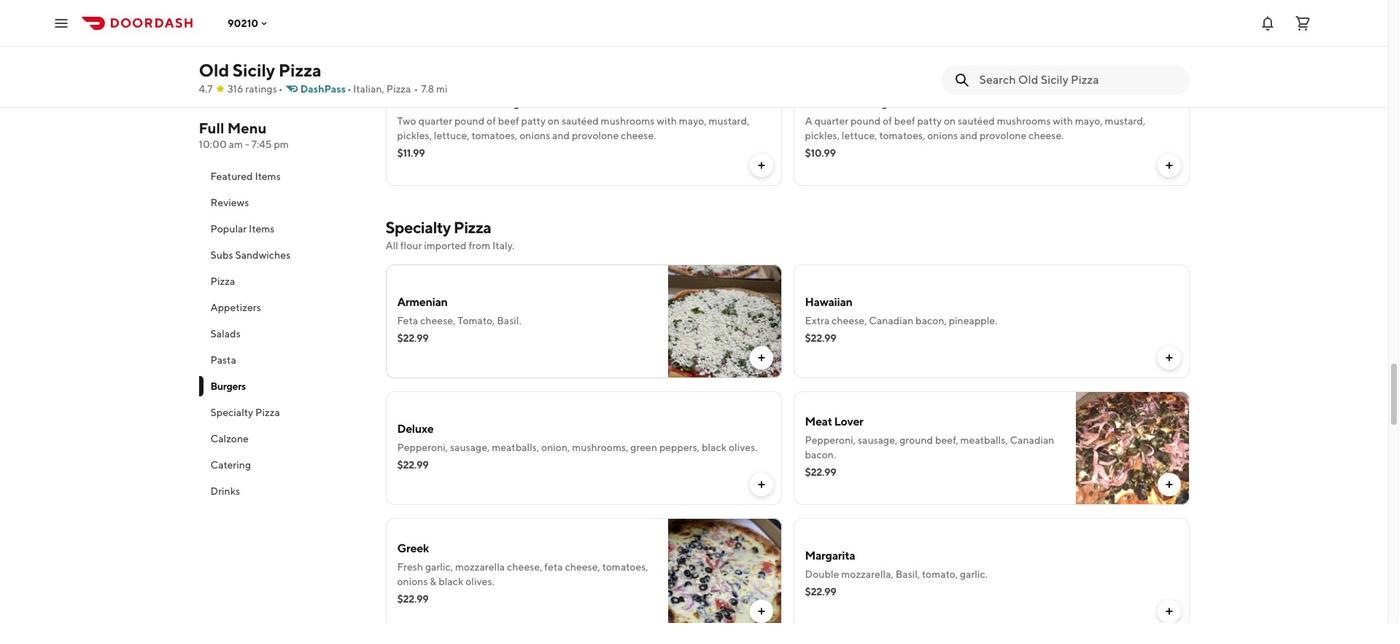 Task type: vqa. For each thing, say whether or not it's contained in the screenshot.
Roll
no



Task type: describe. For each thing, give the bounding box(es) containing it.
&
[[430, 577, 437, 588]]

popular
[[211, 223, 247, 235]]

pickles, inside double mushroom burger two quarter pound of beef patty on sautéed mushrooms with mayo, mustard, pickles, lettuce, tomatoes, onions and provolone cheese. $11.99
[[397, 130, 432, 142]]

mushrooms inside mushroom burger a quarter pound of beef patty on sautéed mushrooms with mayo, mustard, pickles, lettuce, tomatoes, onions and provolone cheese. $10.99
[[997, 115, 1051, 127]]

a
[[805, 115, 813, 127]]

tomatoes, inside 'greek fresh garlic, mozzarella cheese, feta cheese, tomatoes, onions & black olives. $22.99'
[[603, 562, 649, 574]]

canadian inside meat lover pepperoni, sausage, ground beef, meatballs, canadian bacon. $22.99
[[1010, 435, 1055, 447]]

cheese, left feta
[[507, 562, 543, 574]]

salads
[[211, 328, 241, 340]]

onion,
[[542, 442, 570, 454]]

am
[[229, 139, 243, 150]]

canadian inside hawaiian extra cheese, canadian bacon, pineapple. $22.99
[[869, 315, 914, 327]]

90210 button
[[228, 17, 270, 29]]

and inside double mushroom burger two quarter pound of beef patty on sautéed mushrooms with mayo, mustard, pickles, lettuce, tomatoes, onions and provolone cheese. $11.99
[[553, 130, 570, 142]]

featured items button
[[199, 163, 368, 190]]

mustard, inside double mushroom burger two quarter pound of beef patty on sautéed mushrooms with mayo, mustard, pickles, lettuce, tomatoes, onions and provolone cheese. $11.99
[[709, 115, 750, 127]]

cheese. inside double mushroom burger two quarter pound of beef patty on sautéed mushrooms with mayo, mustard, pickles, lettuce, tomatoes, onions and provolone cheese. $11.99
[[621, 130, 656, 142]]

and inside mushroom burger a quarter pound of beef patty on sautéed mushrooms with mayo, mustard, pickles, lettuce, tomatoes, onions and provolone cheese. $10.99
[[960, 130, 978, 142]]

meat lover pepperoni, sausage, ground beef, meatballs, canadian bacon. $22.99
[[805, 415, 1055, 479]]

subs sandwiches button
[[199, 242, 368, 269]]

sautéed inside double mushroom burger two quarter pound of beef patty on sautéed mushrooms with mayo, mustard, pickles, lettuce, tomatoes, onions and provolone cheese. $11.99
[[562, 115, 599, 127]]

mushrooms inside double mushroom burger two quarter pound of beef patty on sautéed mushrooms with mayo, mustard, pickles, lettuce, tomatoes, onions and provolone cheese. $11.99
[[601, 115, 655, 127]]

quarter inside double mushroom burger two quarter pound of beef patty on sautéed mushrooms with mayo, mustard, pickles, lettuce, tomatoes, onions and provolone cheese. $11.99
[[419, 115, 453, 127]]

specialty for specialty pizza
[[211, 407, 253, 419]]

on inside double mushroom burger two quarter pound of beef patty on sautéed mushrooms with mayo, mustard, pickles, lettuce, tomatoes, onions and provolone cheese. $11.99
[[548, 115, 560, 127]]

mushroom inside double mushroom burger two quarter pound of beef patty on sautéed mushrooms with mayo, mustard, pickles, lettuce, tomatoes, onions and provolone cheese. $11.99
[[437, 96, 493, 109]]

deluxe
[[397, 423, 434, 436]]

armenian
[[397, 296, 448, 309]]

provolone inside mushroom burger a quarter pound of beef patty on sautéed mushrooms with mayo, mustard, pickles, lettuce, tomatoes, onions and provolone cheese. $10.99
[[980, 130, 1027, 142]]

armenian feta cheese, tomato, basil. $22.99
[[397, 296, 522, 344]]

margarita double mozzarella, basil, tomato, garlic. $22.99
[[805, 550, 988, 598]]

italian,
[[353, 83, 385, 95]]

items for featured items
[[255, 171, 281, 182]]

10:00
[[199, 139, 227, 150]]

provolone inside double mushroom burger two quarter pound of beef patty on sautéed mushrooms with mayo, mustard, pickles, lettuce, tomatoes, onions and provolone cheese. $11.99
[[572, 130, 619, 142]]

full
[[199, 120, 224, 136]]

7.8
[[421, 83, 434, 95]]

reviews
[[211, 197, 249, 209]]

double mushroom burger two quarter pound of beef patty on sautéed mushrooms with mayo, mustard, pickles, lettuce, tomatoes, onions and provolone cheese. $11.99
[[397, 96, 750, 159]]

mushroom burger a quarter pound of beef patty on sautéed mushrooms with mayo, mustard, pickles, lettuce, tomatoes, onions and provolone cheese. $10.99
[[805, 96, 1146, 159]]

pasta button
[[199, 347, 368, 374]]

90210
[[228, 17, 259, 29]]

italian, pizza • 7.8 mi
[[353, 83, 448, 95]]

mayo, inside double mushroom burger two quarter pound of beef patty on sautéed mushrooms with mayo, mustard, pickles, lettuce, tomatoes, onions and provolone cheese. $11.99
[[679, 115, 707, 127]]

old sicily pizza
[[199, 60, 322, 80]]

pound inside mushroom burger a quarter pound of beef patty on sautéed mushrooms with mayo, mustard, pickles, lettuce, tomatoes, onions and provolone cheese. $10.99
[[851, 115, 881, 127]]

greek fresh garlic, mozzarella cheese, feta cheese, tomatoes, onions & black olives. $22.99
[[397, 542, 649, 606]]

feta
[[545, 562, 563, 574]]

greek image
[[668, 519, 782, 624]]

reviews button
[[199, 190, 368, 216]]

sausage, inside deluxe pepperoni, sausage, meatballs, onion, mushrooms, green peppers, black olives. $22.99
[[450, 442, 490, 454]]

all
[[386, 240, 398, 252]]

mozzarella
[[455, 562, 505, 574]]

4.7
[[199, 83, 213, 95]]

calzone button
[[199, 426, 368, 452]]

garlic,
[[425, 562, 453, 574]]

old
[[199, 60, 229, 80]]

flour
[[401, 240, 422, 252]]

with inside double mushroom burger two quarter pound of beef patty on sautéed mushrooms with mayo, mustard, pickles, lettuce, tomatoes, onions and provolone cheese. $11.99
[[657, 115, 677, 127]]

pizza for specialty pizza
[[255, 407, 280, 419]]

basil.
[[497, 315, 522, 327]]

ground
[[900, 435, 934, 447]]

peppers,
[[660, 442, 700, 454]]

mustard, inside mushroom burger a quarter pound of beef patty on sautéed mushrooms with mayo, mustard, pickles, lettuce, tomatoes, onions and provolone cheese. $10.99
[[1105, 115, 1146, 127]]

pineapple.
[[949, 315, 998, 327]]

feta
[[397, 315, 418, 327]]

appetizers button
[[199, 295, 368, 321]]

green
[[631, 442, 658, 454]]

Item Search search field
[[980, 72, 1178, 88]]

onions inside double mushroom burger two quarter pound of beef patty on sautéed mushrooms with mayo, mustard, pickles, lettuce, tomatoes, onions and provolone cheese. $11.99
[[520, 130, 550, 142]]

$22.99 inside deluxe pepperoni, sausage, meatballs, onion, mushrooms, green peppers, black olives. $22.99
[[397, 460, 429, 471]]

cheese, right feta
[[565, 562, 601, 574]]

notification bell image
[[1260, 14, 1277, 32]]

meat
[[805, 415, 833, 429]]

specialty pizza button
[[199, 400, 368, 426]]

pasta
[[211, 355, 236, 366]]

mozzarella,
[[842, 569, 894, 581]]

catering
[[211, 460, 251, 471]]

• for 316 ratings •
[[279, 83, 283, 95]]

subs sandwiches
[[211, 250, 291, 261]]

olives. inside deluxe pepperoni, sausage, meatballs, onion, mushrooms, green peppers, black olives. $22.99
[[729, 442, 758, 454]]

mi
[[436, 83, 448, 95]]

mayo, inside mushroom burger a quarter pound of beef patty on sautéed mushrooms with mayo, mustard, pickles, lettuce, tomatoes, onions and provolone cheese. $10.99
[[1076, 115, 1103, 127]]

onions inside mushroom burger a quarter pound of beef patty on sautéed mushrooms with mayo, mustard, pickles, lettuce, tomatoes, onions and provolone cheese. $10.99
[[928, 130, 958, 142]]

basil,
[[896, 569, 920, 581]]

tomato,
[[458, 315, 495, 327]]

greek
[[397, 542, 429, 556]]

ratings
[[245, 83, 277, 95]]

items for popular items
[[249, 223, 275, 235]]

specialty pizza all flour imported from italy.
[[386, 218, 515, 252]]

subs
[[211, 250, 233, 261]]

featured items
[[211, 171, 281, 182]]

beef,
[[936, 435, 959, 447]]

cheese, inside hawaiian extra cheese, canadian bacon, pineapple. $22.99
[[832, 315, 867, 327]]

tomato,
[[923, 569, 958, 581]]

extra
[[805, 315, 830, 327]]

black inside 'greek fresh garlic, mozzarella cheese, feta cheese, tomatoes, onions & black olives. $22.99'
[[439, 577, 464, 588]]

imported
[[424, 240, 467, 252]]

two
[[397, 115, 416, 127]]

salads button
[[199, 321, 368, 347]]

hawaiian
[[805, 296, 853, 309]]

pound inside double mushroom burger two quarter pound of beef patty on sautéed mushrooms with mayo, mustard, pickles, lettuce, tomatoes, onions and provolone cheese. $11.99
[[455, 115, 485, 127]]

$22.99 inside meat lover pepperoni, sausage, ground beef, meatballs, canadian bacon. $22.99
[[805, 467, 837, 479]]

on inside mushroom burger a quarter pound of beef patty on sautéed mushrooms with mayo, mustard, pickles, lettuce, tomatoes, onions and provolone cheese. $10.99
[[944, 115, 956, 127]]

cheese. inside mushroom burger a quarter pound of beef patty on sautéed mushrooms with mayo, mustard, pickles, lettuce, tomatoes, onions and provolone cheese. $10.99
[[1029, 130, 1064, 142]]

with inside mushroom burger a quarter pound of beef patty on sautéed mushrooms with mayo, mustard, pickles, lettuce, tomatoes, onions and provolone cheese. $10.99
[[1053, 115, 1074, 127]]

onions inside 'greek fresh garlic, mozzarella cheese, feta cheese, tomatoes, onions & black olives. $22.99'
[[397, 577, 428, 588]]

meatballs, inside meat lover pepperoni, sausage, ground beef, meatballs, canadian bacon. $22.99
[[961, 435, 1008, 447]]

appetizers
[[211, 302, 261, 314]]



Task type: locate. For each thing, give the bounding box(es) containing it.
1 horizontal spatial quarter
[[815, 115, 849, 127]]

2 quarter from the left
[[815, 115, 849, 127]]

0 horizontal spatial •
[[279, 83, 283, 95]]

specialty up 'calzone'
[[211, 407, 253, 419]]

specialty inside specialty pizza all flour imported from italy.
[[386, 218, 451, 237]]

bacon.
[[805, 450, 836, 461]]

1 horizontal spatial lettuce,
[[842, 130, 878, 142]]

0 horizontal spatial beef
[[498, 115, 519, 127]]

black
[[702, 442, 727, 454], [439, 577, 464, 588]]

pepperoni, down deluxe
[[397, 442, 448, 454]]

meatballs, right the beef,
[[961, 435, 1008, 447]]

1 horizontal spatial specialty
[[386, 218, 451, 237]]

2 beef from the left
[[895, 115, 916, 127]]

mushrooms
[[601, 115, 655, 127], [997, 115, 1051, 127]]

full menu 10:00 am - 7:45 pm
[[199, 120, 289, 150]]

double
[[397, 96, 435, 109], [805, 569, 840, 581]]

olives. inside 'greek fresh garlic, mozzarella cheese, feta cheese, tomatoes, onions & black olives. $22.99'
[[466, 577, 495, 588]]

pound right a
[[851, 115, 881, 127]]

1 horizontal spatial of
[[883, 115, 893, 127]]

pepperoni, up the bacon.
[[805, 435, 856, 447]]

open menu image
[[53, 14, 70, 32]]

lettuce, inside double mushroom burger two quarter pound of beef patty on sautéed mushrooms with mayo, mustard, pickles, lettuce, tomatoes, onions and provolone cheese. $11.99
[[434, 130, 470, 142]]

olives. right peppers,
[[729, 442, 758, 454]]

burgers
[[211, 381, 246, 393]]

1 horizontal spatial canadian
[[1010, 435, 1055, 447]]

burger
[[495, 96, 531, 109], [863, 96, 899, 109]]

1 patty from the left
[[521, 115, 546, 127]]

• for italian, pizza • 7.8 mi
[[414, 83, 418, 95]]

$22.99 inside armenian feta cheese, tomato, basil. $22.99
[[397, 333, 429, 344]]

burger inside mushroom burger a quarter pound of beef patty on sautéed mushrooms with mayo, mustard, pickles, lettuce, tomatoes, onions and provolone cheese. $10.99
[[863, 96, 899, 109]]

0 horizontal spatial and
[[553, 130, 570, 142]]

double down margarita
[[805, 569, 840, 581]]

1 vertical spatial items
[[249, 223, 275, 235]]

mushroom
[[437, 96, 493, 109], [805, 96, 861, 109]]

deluxe pepperoni, sausage, meatballs, onion, mushrooms, green peppers, black olives. $22.99
[[397, 423, 758, 471]]

0 horizontal spatial on
[[548, 115, 560, 127]]

0 horizontal spatial mustard,
[[709, 115, 750, 127]]

pizza down subs
[[211, 276, 235, 288]]

quarter inside mushroom burger a quarter pound of beef patty on sautéed mushrooms with mayo, mustard, pickles, lettuce, tomatoes, onions and provolone cheese. $10.99
[[815, 115, 849, 127]]

316 ratings •
[[227, 83, 283, 95]]

from
[[469, 240, 491, 252]]

cheese.
[[621, 130, 656, 142], [1029, 130, 1064, 142]]

pickles,
[[397, 130, 432, 142], [805, 130, 840, 142]]

patty inside mushroom burger a quarter pound of beef patty on sautéed mushrooms with mayo, mustard, pickles, lettuce, tomatoes, onions and provolone cheese. $10.99
[[918, 115, 942, 127]]

1 with from the left
[[657, 115, 677, 127]]

• right "ratings"
[[279, 83, 283, 95]]

• left the 7.8
[[414, 83, 418, 95]]

dashpass
[[300, 83, 346, 95]]

black right peppers,
[[702, 442, 727, 454]]

1 pound from the left
[[455, 115, 485, 127]]

cheese, down hawaiian on the right
[[832, 315, 867, 327]]

black inside deluxe pepperoni, sausage, meatballs, onion, mushrooms, green peppers, black olives. $22.99
[[702, 442, 727, 454]]

1 mushroom from the left
[[437, 96, 493, 109]]

mushroom inside mushroom burger a quarter pound of beef patty on sautéed mushrooms with mayo, mustard, pickles, lettuce, tomatoes, onions and provolone cheese. $10.99
[[805, 96, 861, 109]]

0 horizontal spatial sautéed
[[562, 115, 599, 127]]

double down the 7.8
[[397, 96, 435, 109]]

1 • from the left
[[279, 83, 283, 95]]

1 horizontal spatial on
[[944, 115, 956, 127]]

pizza
[[279, 60, 322, 80], [387, 83, 411, 95], [454, 218, 491, 237], [211, 276, 235, 288], [255, 407, 280, 419]]

0 horizontal spatial quarter
[[419, 115, 453, 127]]

3 • from the left
[[414, 83, 418, 95]]

cheese, inside armenian feta cheese, tomato, basil. $22.99
[[420, 315, 456, 327]]

1 lettuce, from the left
[[434, 130, 470, 142]]

1 horizontal spatial onions
[[520, 130, 550, 142]]

0 horizontal spatial lettuce,
[[434, 130, 470, 142]]

1 horizontal spatial provolone
[[980, 130, 1027, 142]]

italy.
[[493, 240, 515, 252]]

2 provolone from the left
[[980, 130, 1027, 142]]

1 vertical spatial double
[[805, 569, 840, 581]]

pizza inside pizza button
[[211, 276, 235, 288]]

• left italian,
[[347, 83, 352, 95]]

1 vertical spatial black
[[439, 577, 464, 588]]

2 horizontal spatial •
[[414, 83, 418, 95]]

pizza inside specialty pizza all flour imported from italy.
[[454, 218, 491, 237]]

1 horizontal spatial mayo,
[[1076, 115, 1103, 127]]

1 beef from the left
[[498, 115, 519, 127]]

drinks button
[[199, 479, 368, 505]]

1 horizontal spatial mushrooms
[[997, 115, 1051, 127]]

1 horizontal spatial •
[[347, 83, 352, 95]]

pizza up calzone button
[[255, 407, 280, 419]]

$22.99 down deluxe
[[397, 460, 429, 471]]

pizza for italian, pizza • 7.8 mi
[[387, 83, 411, 95]]

popular items
[[211, 223, 275, 235]]

$22.99 inside 'greek fresh garlic, mozzarella cheese, feta cheese, tomatoes, onions & black olives. $22.99'
[[397, 594, 429, 606]]

tomatoes, inside double mushroom burger two quarter pound of beef patty on sautéed mushrooms with mayo, mustard, pickles, lettuce, tomatoes, onions and provolone cheese. $11.99
[[472, 130, 518, 142]]

0 horizontal spatial pickles,
[[397, 130, 432, 142]]

0 horizontal spatial cheese.
[[621, 130, 656, 142]]

7:45
[[252, 139, 272, 150]]

1 horizontal spatial olives.
[[729, 442, 758, 454]]

0 horizontal spatial double
[[397, 96, 435, 109]]

menu
[[227, 120, 267, 136]]

pepperoni, inside meat lover pepperoni, sausage, ground beef, meatballs, canadian bacon. $22.99
[[805, 435, 856, 447]]

sandwiches
[[235, 250, 291, 261]]

2 patty from the left
[[918, 115, 942, 127]]

0 horizontal spatial onions
[[397, 577, 428, 588]]

items up 'sandwiches'
[[249, 223, 275, 235]]

0 vertical spatial specialty
[[386, 218, 451, 237]]

$22.99 down fresh
[[397, 594, 429, 606]]

pizza up the dashpass
[[279, 60, 322, 80]]

olives. down mozzarella
[[466, 577, 495, 588]]

specialty pizza
[[211, 407, 280, 419]]

of inside double mushroom burger two quarter pound of beef patty on sautéed mushrooms with mayo, mustard, pickles, lettuce, tomatoes, onions and provolone cheese. $11.99
[[487, 115, 496, 127]]

lettuce, inside mushroom burger a quarter pound of beef patty on sautéed mushrooms with mayo, mustard, pickles, lettuce, tomatoes, onions and provolone cheese. $10.99
[[842, 130, 878, 142]]

1 horizontal spatial pickles,
[[805, 130, 840, 142]]

1 burger from the left
[[495, 96, 531, 109]]

1 cheese. from the left
[[621, 130, 656, 142]]

1 horizontal spatial tomatoes,
[[603, 562, 649, 574]]

1 horizontal spatial with
[[1053, 115, 1074, 127]]

meatballs, inside deluxe pepperoni, sausage, meatballs, onion, mushrooms, green peppers, black olives. $22.99
[[492, 442, 540, 454]]

hawaiian extra cheese, canadian bacon, pineapple. $22.99
[[805, 296, 998, 344]]

2 and from the left
[[960, 130, 978, 142]]

mushroom down mi
[[437, 96, 493, 109]]

specialty for specialty pizza all flour imported from italy.
[[386, 218, 451, 237]]

0 horizontal spatial olives.
[[466, 577, 495, 588]]

2 • from the left
[[347, 83, 352, 95]]

quarter right two
[[419, 115, 453, 127]]

sautéed inside mushroom burger a quarter pound of beef patty on sautéed mushrooms with mayo, mustard, pickles, lettuce, tomatoes, onions and provolone cheese. $10.99
[[958, 115, 995, 127]]

pickles, inside mushroom burger a quarter pound of beef patty on sautéed mushrooms with mayo, mustard, pickles, lettuce, tomatoes, onions and provolone cheese. $10.99
[[805, 130, 840, 142]]

calzone
[[211, 433, 249, 445]]

popular items button
[[199, 216, 368, 242]]

2 lettuce, from the left
[[842, 130, 878, 142]]

1 horizontal spatial patty
[[918, 115, 942, 127]]

pizza button
[[199, 269, 368, 295]]

0 horizontal spatial mushroom
[[437, 96, 493, 109]]

1 quarter from the left
[[419, 115, 453, 127]]

0 horizontal spatial black
[[439, 577, 464, 588]]

1 vertical spatial olives.
[[466, 577, 495, 588]]

2 on from the left
[[944, 115, 956, 127]]

1 provolone from the left
[[572, 130, 619, 142]]

of
[[487, 115, 496, 127], [883, 115, 893, 127]]

items inside button
[[255, 171, 281, 182]]

pm
[[274, 139, 289, 150]]

$22.99 down margarita
[[805, 587, 837, 598]]

mushrooms,
[[572, 442, 629, 454]]

0 horizontal spatial provolone
[[572, 130, 619, 142]]

1 horizontal spatial meatballs,
[[961, 435, 1008, 447]]

beef inside mushroom burger a quarter pound of beef patty on sautéed mushrooms with mayo, mustard, pickles, lettuce, tomatoes, onions and provolone cheese. $10.99
[[895, 115, 916, 127]]

$22.99 down extra
[[805, 333, 837, 344]]

sautéed
[[562, 115, 599, 127], [958, 115, 995, 127]]

2 horizontal spatial onions
[[928, 130, 958, 142]]

$10.99
[[805, 147, 836, 159]]

black right '&'
[[439, 577, 464, 588]]

sicily
[[233, 60, 275, 80]]

armenian image
[[668, 265, 782, 379]]

2 pickles, from the left
[[805, 130, 840, 142]]

0 vertical spatial black
[[702, 442, 727, 454]]

2 mushroom from the left
[[805, 96, 861, 109]]

1 horizontal spatial pepperoni,
[[805, 435, 856, 447]]

1 mushrooms from the left
[[601, 115, 655, 127]]

2 mustard, from the left
[[1105, 115, 1146, 127]]

2 sautéed from the left
[[958, 115, 995, 127]]

316
[[227, 83, 243, 95]]

2 cheese. from the left
[[1029, 130, 1064, 142]]

1 and from the left
[[553, 130, 570, 142]]

2 mayo, from the left
[[1076, 115, 1103, 127]]

add item to cart image
[[756, 33, 767, 45], [1164, 160, 1175, 172], [756, 352, 767, 364], [1164, 352, 1175, 364], [756, 479, 767, 491], [756, 606, 767, 618]]

pizza left the 7.8
[[387, 83, 411, 95]]

cheese, down armenian
[[420, 315, 456, 327]]

1 horizontal spatial pound
[[851, 115, 881, 127]]

0 horizontal spatial sausage,
[[450, 442, 490, 454]]

specialty up flour
[[386, 218, 451, 237]]

beef inside double mushroom burger two quarter pound of beef patty on sautéed mushrooms with mayo, mustard, pickles, lettuce, tomatoes, onions and provolone cheese. $11.99
[[498, 115, 519, 127]]

0 horizontal spatial tomatoes,
[[472, 130, 518, 142]]

pizza up from
[[454, 218, 491, 237]]

0 horizontal spatial pound
[[455, 115, 485, 127]]

1 horizontal spatial sautéed
[[958, 115, 995, 127]]

1 pickles, from the left
[[397, 130, 432, 142]]

0 vertical spatial items
[[255, 171, 281, 182]]

0 vertical spatial canadian
[[869, 315, 914, 327]]

1 vertical spatial canadian
[[1010, 435, 1055, 447]]

specialty inside "specialty pizza" button
[[211, 407, 253, 419]]

$22.99 inside hawaiian extra cheese, canadian bacon, pineapple. $22.99
[[805, 333, 837, 344]]

add item to cart image
[[1164, 33, 1175, 45], [756, 160, 767, 172], [1164, 479, 1175, 491], [1164, 606, 1175, 618]]

beef
[[498, 115, 519, 127], [895, 115, 916, 127]]

0 vertical spatial double
[[397, 96, 435, 109]]

2 horizontal spatial tomatoes,
[[880, 130, 926, 142]]

drinks
[[211, 486, 240, 498]]

bacon,
[[916, 315, 947, 327]]

2 pound from the left
[[851, 115, 881, 127]]

pepperoni, inside deluxe pepperoni, sausage, meatballs, onion, mushrooms, green peppers, black olives. $22.99
[[397, 442, 448, 454]]

cheese,
[[420, 315, 456, 327], [832, 315, 867, 327], [507, 562, 543, 574], [565, 562, 601, 574]]

2 of from the left
[[883, 115, 893, 127]]

of inside mushroom burger a quarter pound of beef patty on sautéed mushrooms with mayo, mustard, pickles, lettuce, tomatoes, onions and provolone cheese. $10.99
[[883, 115, 893, 127]]

0 horizontal spatial mushrooms
[[601, 115, 655, 127]]

burger inside double mushroom burger two quarter pound of beef patty on sautéed mushrooms with mayo, mustard, pickles, lettuce, tomatoes, onions and provolone cheese. $11.99
[[495, 96, 531, 109]]

1 horizontal spatial mushroom
[[805, 96, 861, 109]]

-
[[245, 139, 250, 150]]

pickles, up $10.99
[[805, 130, 840, 142]]

patty inside double mushroom burger two quarter pound of beef patty on sautéed mushrooms with mayo, mustard, pickles, lettuce, tomatoes, onions and provolone cheese. $11.99
[[521, 115, 546, 127]]

pound right two
[[455, 115, 485, 127]]

0 horizontal spatial specialty
[[211, 407, 253, 419]]

dashpass •
[[300, 83, 352, 95]]

1 mustard, from the left
[[709, 115, 750, 127]]

mushroom up a
[[805, 96, 861, 109]]

$22.99 down the bacon.
[[805, 467, 837, 479]]

$22.99 inside margarita double mozzarella, basil, tomato, garlic. $22.99
[[805, 587, 837, 598]]

1 vertical spatial specialty
[[211, 407, 253, 419]]

1 horizontal spatial and
[[960, 130, 978, 142]]

mustard,
[[709, 115, 750, 127], [1105, 115, 1146, 127]]

1 horizontal spatial double
[[805, 569, 840, 581]]

0 horizontal spatial patty
[[521, 115, 546, 127]]

0 horizontal spatial meatballs,
[[492, 442, 540, 454]]

1 of from the left
[[487, 115, 496, 127]]

featured
[[211, 171, 253, 182]]

1 horizontal spatial mustard,
[[1105, 115, 1146, 127]]

lettuce,
[[434, 130, 470, 142], [842, 130, 878, 142]]

pizza for specialty pizza all flour imported from italy.
[[454, 218, 491, 237]]

2 with from the left
[[1053, 115, 1074, 127]]

0 horizontal spatial of
[[487, 115, 496, 127]]

1 on from the left
[[548, 115, 560, 127]]

0 horizontal spatial pepperoni,
[[397, 442, 448, 454]]

pizza inside "specialty pizza" button
[[255, 407, 280, 419]]

quarter right a
[[815, 115, 849, 127]]

fresh
[[397, 562, 423, 574]]

1 horizontal spatial cheese.
[[1029, 130, 1064, 142]]

0 horizontal spatial canadian
[[869, 315, 914, 327]]

tomatoes,
[[472, 130, 518, 142], [880, 130, 926, 142], [603, 562, 649, 574]]

1 horizontal spatial sausage,
[[858, 435, 898, 447]]

sausage, inside meat lover pepperoni, sausage, ground beef, meatballs, canadian bacon. $22.99
[[858, 435, 898, 447]]

with
[[657, 115, 677, 127], [1053, 115, 1074, 127]]

garlic.
[[960, 569, 988, 581]]

0 horizontal spatial mayo,
[[679, 115, 707, 127]]

quarter
[[419, 115, 453, 127], [815, 115, 849, 127]]

1 horizontal spatial beef
[[895, 115, 916, 127]]

1 horizontal spatial burger
[[863, 96, 899, 109]]

0 horizontal spatial burger
[[495, 96, 531, 109]]

meatballs, left onion,
[[492, 442, 540, 454]]

2 burger from the left
[[863, 96, 899, 109]]

$22.99
[[397, 333, 429, 344], [805, 333, 837, 344], [397, 460, 429, 471], [805, 467, 837, 479], [805, 587, 837, 598], [397, 594, 429, 606]]

double inside margarita double mozzarella, basil, tomato, garlic. $22.99
[[805, 569, 840, 581]]

tomatoes, inside mushroom burger a quarter pound of beef patty on sautéed mushrooms with mayo, mustard, pickles, lettuce, tomatoes, onions and provolone cheese. $10.99
[[880, 130, 926, 142]]

catering button
[[199, 452, 368, 479]]

double inside double mushroom burger two quarter pound of beef patty on sautéed mushrooms with mayo, mustard, pickles, lettuce, tomatoes, onions and provolone cheese. $11.99
[[397, 96, 435, 109]]

lover
[[835, 415, 864, 429]]

0 items, open order cart image
[[1295, 14, 1312, 32]]

$11.99
[[397, 147, 425, 159]]

pepperoni,
[[805, 435, 856, 447], [397, 442, 448, 454]]

patty
[[521, 115, 546, 127], [918, 115, 942, 127]]

on
[[548, 115, 560, 127], [944, 115, 956, 127]]

1 mayo, from the left
[[679, 115, 707, 127]]

margarita
[[805, 550, 856, 563]]

items up reviews button
[[255, 171, 281, 182]]

0 vertical spatial olives.
[[729, 442, 758, 454]]

$22.99 down feta
[[397, 333, 429, 344]]

meat lover image
[[1076, 392, 1190, 506]]

1 horizontal spatial black
[[702, 442, 727, 454]]

items inside button
[[249, 223, 275, 235]]

items
[[255, 171, 281, 182], [249, 223, 275, 235]]

pickles, down two
[[397, 130, 432, 142]]

2 mushrooms from the left
[[997, 115, 1051, 127]]

1 sautéed from the left
[[562, 115, 599, 127]]

0 horizontal spatial with
[[657, 115, 677, 127]]



